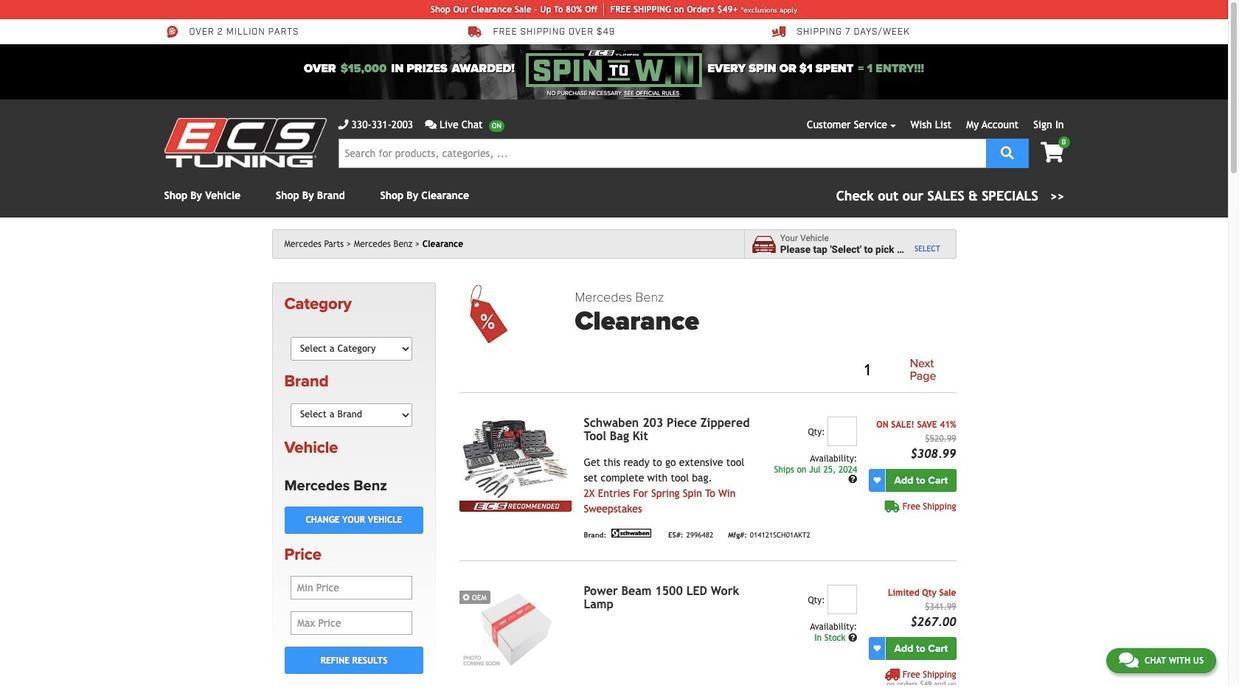 Task type: locate. For each thing, give the bounding box(es) containing it.
0 vertical spatial question circle image
[[848, 475, 857, 484]]

shopping cart image
[[1041, 142, 1064, 163]]

ecs tuning 'spin to win' contest logo image
[[526, 50, 702, 87]]

add to wish list image
[[873, 477, 881, 484], [873, 645, 881, 652]]

1 vertical spatial add to wish list image
[[873, 645, 881, 652]]

1 vertical spatial question circle image
[[848, 634, 857, 642]]

Min Price number field
[[291, 576, 412, 600]]

2 question circle image from the top
[[848, 634, 857, 642]]

comments image
[[425, 119, 437, 130]]

0 vertical spatial add to wish list image
[[873, 477, 881, 484]]

Search text field
[[338, 139, 986, 168]]

es#2996482 - 014121sch01akt2 - schwaben 203 piece zippered tool bag kit  - get this ready to go extensive tool set complete with tool bag. - schwaben - audi bmw volkswagen mercedes benz mini porsche image
[[460, 417, 572, 501]]

thumbnail image image
[[460, 585, 572, 669]]

ecs tuning image
[[164, 118, 326, 167]]

paginated product list navigation navigation
[[575, 355, 956, 386]]

None number field
[[828, 417, 857, 446], [828, 585, 857, 614], [828, 417, 857, 446], [828, 585, 857, 614]]

1 question circle image from the top
[[848, 475, 857, 484]]

schwaben - corporate logo image
[[609, 529, 654, 538]]

question circle image
[[848, 475, 857, 484], [848, 634, 857, 642]]



Task type: vqa. For each thing, say whether or not it's contained in the screenshot.
thumbnail image on the left of page
yes



Task type: describe. For each thing, give the bounding box(es) containing it.
phone image
[[338, 119, 349, 130]]

Max Price number field
[[291, 612, 412, 635]]

2 add to wish list image from the top
[[873, 645, 881, 652]]

ecs tuning recommends this product. image
[[460, 501, 572, 512]]

search image
[[1001, 146, 1014, 159]]

1 add to wish list image from the top
[[873, 477, 881, 484]]



